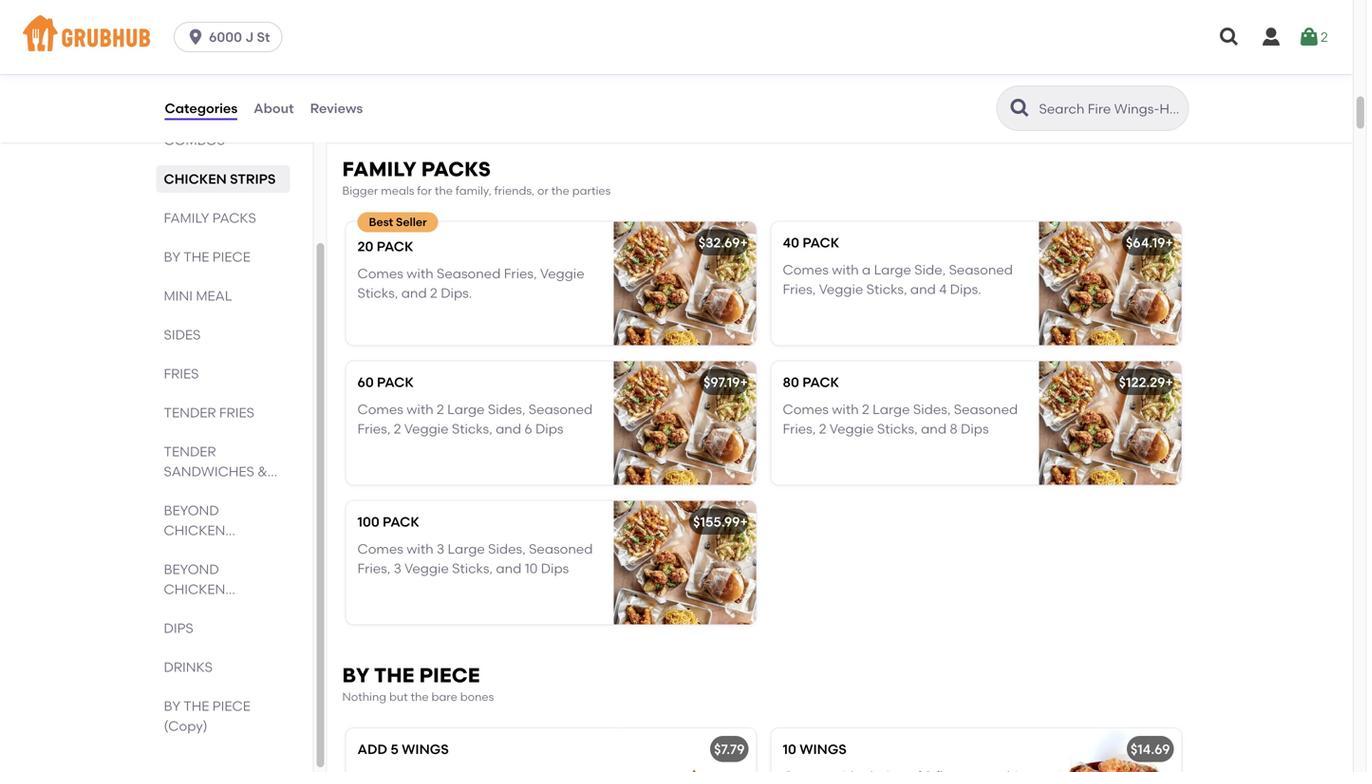 Task type: locate. For each thing, give the bounding box(es) containing it.
1 horizontal spatial 10
[[783, 741, 797, 757]]

packs
[[421, 157, 491, 181], [213, 210, 256, 226]]

reviews
[[310, 100, 363, 116]]

packs down chicken strips at top
[[213, 210, 256, 226]]

fries, for comes with 3 large sides, seasoned fries, 3 veggie sticks, and 10 dips
[[358, 560, 391, 576]]

bare
[[432, 690, 458, 704]]

comes down 80 pack
[[783, 401, 829, 417]]

1 horizontal spatial svg image
[[1298, 26, 1321, 48]]

comes inside comes with 2 large sides, seasoned fries, 2 veggie sticks, and 8 dips
[[783, 401, 829, 417]]

sticks, inside comes with a large side, seasoned fries, veggie sticks, and 4 dips.
[[867, 281, 908, 297]]

by for by the piece (copy)
[[164, 698, 181, 714]]

svg image for 2
[[1298, 26, 1321, 48]]

with inside comes with 2 large sides, seasoned fries, 2 veggie sticks, and 8 dips
[[832, 401, 859, 417]]

1 vertical spatial piece
[[419, 664, 480, 688]]

sides, inside comes with 2 large sides, seasoned fries, 2 veggie sticks, and 6 dips
[[488, 401, 526, 417]]

piece up meal
[[213, 249, 251, 265]]

2 vertical spatial the
[[184, 698, 209, 714]]

0 horizontal spatial svg image
[[186, 28, 205, 47]]

tender inside tender sandwiches & combos beyond chicken tenders beyond chicken sandwiches dips
[[164, 444, 216, 460]]

chicken up family packs
[[164, 171, 227, 187]]

comes down '20 pack' on the top left
[[358, 265, 404, 282]]

1 horizontal spatial family
[[342, 157, 417, 181]]

0 vertical spatial 10
[[525, 560, 538, 576]]

beyond
[[164, 502, 219, 519], [164, 561, 219, 577]]

the inside by the piece (copy)
[[184, 698, 209, 714]]

with for 40 pack
[[832, 262, 859, 278]]

1 vertical spatial by
[[342, 664, 370, 688]]

piece down drinks
[[213, 698, 251, 714]]

20
[[358, 239, 374, 255]]

svg image inside 6000 j st button
[[186, 28, 205, 47]]

$32.69
[[699, 235, 740, 251]]

1 horizontal spatial the
[[435, 184, 453, 197]]

chicken strips
[[164, 171, 276, 187]]

combos down categories
[[164, 132, 225, 148]]

sticks, inside comes with 3 large sides, seasoned fries, 3 veggie sticks, and 10 dips
[[452, 560, 493, 576]]

family packs bigger meals for the family, friends, or the parties
[[342, 157, 611, 197]]

0 vertical spatial piece
[[213, 249, 251, 265]]

2 vertical spatial chicken
[[164, 581, 225, 597]]

beyond down the tenders
[[164, 561, 219, 577]]

fries, inside comes with a large side, seasoned fries, veggie sticks, and 4 dips.
[[783, 281, 816, 297]]

pack
[[803, 235, 840, 251], [377, 239, 414, 255], [377, 374, 414, 391], [803, 374, 840, 391], [383, 514, 420, 530]]

fries, down 100
[[358, 560, 391, 576]]

packs for family packs
[[213, 210, 256, 226]]

dips inside comes with 2 large sides, seasoned fries, 2 veggie sticks, and 8 dips
[[961, 421, 989, 437]]

pack for 100 pack
[[383, 514, 420, 530]]

side,
[[915, 262, 946, 278]]

meal
[[196, 288, 232, 304]]

0 vertical spatial packs
[[421, 157, 491, 181]]

seasoned for comes with 2 large sides, seasoned fries, 2 veggie sticks, and 6 dips
[[529, 401, 593, 417]]

svg image inside 2 button
[[1298, 26, 1321, 48]]

2 inside button
[[1321, 29, 1329, 45]]

comes inside comes with seasoned fries, veggie sticks, and 2 dips.
[[358, 265, 404, 282]]

large inside comes with a large side, seasoned fries, veggie sticks, and 4 dips.
[[874, 262, 912, 278]]

0 vertical spatial family
[[342, 157, 417, 181]]

comes inside comes with 3 large sides, seasoned fries, 3 veggie sticks, and 10 dips
[[358, 541, 404, 557]]

1 vertical spatial family
[[164, 210, 209, 226]]

and inside comes with 2 large sides, seasoned fries, 2 veggie sticks, and 6 dips
[[496, 421, 521, 437]]

with inside comes with a large side, seasoned fries, veggie sticks, and 4 dips.
[[832, 262, 859, 278]]

1 vertical spatial fries
[[219, 405, 254, 421]]

2 inside comes with seasoned fries, veggie sticks, and 2 dips.
[[430, 285, 438, 301]]

1 horizontal spatial dips.
[[950, 281, 982, 297]]

by up nothing in the bottom left of the page
[[342, 664, 370, 688]]

fries, inside comes with 2 large sides, seasoned fries, 2 veggie sticks, and 6 dips
[[358, 421, 391, 437]]

large inside comes with 2 large sides, seasoned fries, 2 veggie sticks, and 6 dips
[[448, 401, 485, 417]]

tender down the sides
[[164, 405, 216, 421]]

comes down 40 pack
[[783, 262, 829, 278]]

0 horizontal spatial dips.
[[441, 285, 472, 301]]

pack right 60
[[377, 374, 414, 391]]

pack for 60 pack
[[377, 374, 414, 391]]

combos
[[164, 132, 225, 148], [164, 483, 225, 500]]

with inside comes with 2 large sides, seasoned fries, 2 veggie sticks, and 6 dips
[[407, 401, 434, 417]]

piece up the bare
[[419, 664, 480, 688]]

veggie for 60 pack
[[404, 421, 449, 437]]

1 vertical spatial tender
[[164, 444, 216, 460]]

+
[[740, 235, 748, 251], [1166, 235, 1174, 251], [740, 374, 748, 391], [1166, 374, 1174, 391], [740, 514, 748, 530]]

with for 60 pack
[[407, 401, 434, 417]]

veggie down the 100 pack
[[405, 560, 449, 576]]

veggie down 60 pack
[[404, 421, 449, 437]]

6000 j st button
[[174, 22, 290, 52]]

the up 'mini meal'
[[184, 249, 209, 265]]

packs up the family,
[[421, 157, 491, 181]]

with for 100 pack
[[407, 541, 434, 557]]

svg image
[[1298, 26, 1321, 48], [186, 28, 205, 47]]

seasoned inside comes with 2 large sides, seasoned fries, 2 veggie sticks, and 8 dips
[[954, 401, 1018, 417]]

2 sandwiches from the top
[[164, 601, 254, 617]]

with for 80 pack
[[832, 401, 859, 417]]

seasoned inside comes with a large side, seasoned fries, veggie sticks, and 4 dips.
[[949, 262, 1013, 278]]

and inside comes with a large side, seasoned fries, veggie sticks, and 4 dips.
[[911, 281, 936, 297]]

sticks, for comes with 3 large sides, seasoned fries, 3 veggie sticks, and 10 dips
[[452, 560, 493, 576]]

add 5 wings
[[358, 741, 449, 757]]

$155.99
[[693, 514, 740, 530]]

chicken
[[164, 171, 227, 187], [164, 522, 225, 539], [164, 581, 225, 597]]

2 button
[[1298, 20, 1329, 54]]

1 horizontal spatial packs
[[421, 157, 491, 181]]

dips inside comes with 2 large sides, seasoned fries, 2 veggie sticks, and 6 dips
[[536, 421, 564, 437]]

0 vertical spatial beyond
[[164, 502, 219, 519]]

fries, inside comes with seasoned fries, veggie sticks, and 2 dips.
[[504, 265, 537, 282]]

with down '20 pack' on the top left
[[407, 265, 434, 282]]

large for 60 pack
[[448, 401, 485, 417]]

packs inside 'family packs bigger meals for the family, friends, or the parties'
[[421, 157, 491, 181]]

the inside by the piece nothing but the bare bones
[[374, 664, 415, 688]]

with inside comes with seasoned fries, veggie sticks, and 2 dips.
[[407, 265, 434, 282]]

large inside comes with 3 large sides, seasoned fries, 3 veggie sticks, and 10 dips
[[448, 541, 485, 557]]

0 vertical spatial chicken
[[164, 171, 227, 187]]

piece inside by the piece (copy)
[[213, 698, 251, 714]]

seasoned inside comes with 2 large sides, seasoned fries, 2 veggie sticks, and 6 dips
[[529, 401, 593, 417]]

the
[[435, 184, 453, 197], [552, 184, 570, 197], [411, 690, 429, 704]]

the for by the piece (copy)
[[184, 698, 209, 714]]

1 horizontal spatial wings
[[800, 741, 847, 757]]

seasoned inside comes with 3 large sides, seasoned fries, 3 veggie sticks, and 10 dips
[[529, 541, 593, 557]]

3
[[437, 541, 445, 557], [394, 560, 402, 576]]

packs for family packs bigger meals for the family, friends, or the parties
[[421, 157, 491, 181]]

fries,
[[504, 265, 537, 282], [783, 281, 816, 297], [358, 421, 391, 437], [783, 421, 816, 437], [358, 560, 391, 576]]

+ for $64.19
[[1166, 235, 1174, 251]]

the right or
[[552, 184, 570, 197]]

with
[[832, 262, 859, 278], [407, 265, 434, 282], [407, 401, 434, 417], [832, 401, 859, 417], [407, 541, 434, 557]]

pack for 80 pack
[[803, 374, 840, 391]]

by the piece (copy)
[[164, 698, 251, 734]]

the inside by the piece nothing but the bare bones
[[411, 690, 429, 704]]

combos up the tenders
[[164, 483, 225, 500]]

family for family packs bigger meals for the family, friends, or the parties
[[342, 157, 417, 181]]

fries, down 40
[[783, 281, 816, 297]]

veggie inside comes with 3 large sides, seasoned fries, 3 veggie sticks, and 10 dips
[[405, 560, 449, 576]]

1 horizontal spatial 3
[[437, 541, 445, 557]]

0 vertical spatial the
[[184, 249, 209, 265]]

chicken down the tenders
[[164, 581, 225, 597]]

3 pc chicken strip combo image
[[614, 0, 756, 117]]

sticks, inside comes with seasoned fries, veggie sticks, and 2 dips.
[[358, 285, 398, 301]]

comes inside comes with 2 large sides, seasoned fries, 2 veggie sticks, and 6 dips
[[358, 401, 404, 417]]

0 vertical spatial tender
[[164, 405, 216, 421]]

2 tender from the top
[[164, 444, 216, 460]]

pack right 100
[[383, 514, 420, 530]]

the up but
[[374, 664, 415, 688]]

a
[[862, 262, 871, 278]]

dips inside comes with 3 large sides, seasoned fries, 3 veggie sticks, and 10 dips
[[541, 560, 569, 576]]

fries, down 80
[[783, 421, 816, 437]]

sides, inside comes with 2 large sides, seasoned fries, 2 veggie sticks, and 8 dips
[[914, 401, 951, 417]]

fries, for comes with 2 large sides, seasoned fries, 2 veggie sticks, and 8 dips
[[783, 421, 816, 437]]

0 vertical spatial fries
[[164, 366, 199, 382]]

2 wings from the left
[[800, 741, 847, 757]]

sandwiches up dips
[[164, 601, 254, 617]]

+ for $32.69
[[740, 235, 748, 251]]

and for comes with 2 large sides, seasoned fries, 2 veggie sticks, and 6 dips
[[496, 421, 521, 437]]

reviews button
[[309, 74, 364, 142]]

comes
[[783, 262, 829, 278], [358, 265, 404, 282], [358, 401, 404, 417], [783, 401, 829, 417], [358, 541, 404, 557]]

sticks, inside comes with 2 large sides, seasoned fries, 2 veggie sticks, and 6 dips
[[452, 421, 493, 437]]

pack for 40 pack
[[803, 235, 840, 251]]

veggie inside comes with 2 large sides, seasoned fries, 2 veggie sticks, and 6 dips
[[404, 421, 449, 437]]

sides,
[[488, 401, 526, 417], [914, 401, 951, 417], [488, 541, 526, 557]]

the right for
[[435, 184, 453, 197]]

sides, for 10
[[488, 541, 526, 557]]

dips. inside comes with a large side, seasoned fries, veggie sticks, and 4 dips.
[[950, 281, 982, 297]]

0 vertical spatial combos
[[164, 132, 225, 148]]

and
[[911, 281, 936, 297], [401, 285, 427, 301], [496, 421, 521, 437], [921, 421, 947, 437], [496, 560, 522, 576]]

and inside comes with 2 large sides, seasoned fries, 2 veggie sticks, and 8 dips
[[921, 421, 947, 437]]

meals
[[381, 184, 414, 197]]

veggie inside comes with seasoned fries, veggie sticks, and 2 dips.
[[540, 265, 585, 282]]

tender fries
[[164, 405, 254, 421]]

fries
[[164, 366, 199, 382], [219, 405, 254, 421]]

0 vertical spatial sandwiches
[[164, 463, 254, 480]]

10 wings
[[783, 741, 847, 757]]

sandwiches left the &
[[164, 463, 254, 480]]

with inside comes with 3 large sides, seasoned fries, 3 veggie sticks, and 10 dips
[[407, 541, 434, 557]]

about
[[254, 100, 294, 116]]

1 chicken from the top
[[164, 171, 227, 187]]

1 horizontal spatial fries
[[219, 405, 254, 421]]

tender down tender fries
[[164, 444, 216, 460]]

1 vertical spatial 10
[[783, 741, 797, 757]]

8
[[950, 421, 958, 437]]

family
[[342, 157, 417, 181], [164, 210, 209, 226]]

the right but
[[411, 690, 429, 704]]

veggie down 80 pack
[[830, 421, 874, 437]]

with down 80 pack
[[832, 401, 859, 417]]

2 vertical spatial by
[[164, 698, 181, 714]]

$14.69
[[1131, 741, 1171, 757]]

+ for $97.19
[[740, 374, 748, 391]]

1 vertical spatial sandwiches
[[164, 601, 254, 617]]

best seller
[[369, 215, 427, 229]]

wings right 5
[[402, 741, 449, 757]]

the for by the piece
[[411, 690, 429, 704]]

2 vertical spatial piece
[[213, 698, 251, 714]]

40 pack image
[[1039, 222, 1182, 345]]

with down the 100 pack
[[407, 541, 434, 557]]

large inside comes with 2 large sides, seasoned fries, 2 veggie sticks, and 8 dips
[[873, 401, 910, 417]]

comes for 80
[[783, 401, 829, 417]]

family inside 'family packs bigger meals for the family, friends, or the parties'
[[342, 157, 417, 181]]

0 horizontal spatial svg image
[[1219, 26, 1241, 48]]

bones
[[460, 690, 494, 704]]

0 horizontal spatial 3
[[394, 560, 402, 576]]

fries, inside comes with 3 large sides, seasoned fries, 3 veggie sticks, and 10 dips
[[358, 560, 391, 576]]

dips for 6
[[536, 421, 564, 437]]

by inside by the piece nothing but the bare bones
[[342, 664, 370, 688]]

wings
[[402, 741, 449, 757], [800, 741, 847, 757]]

5
[[391, 741, 399, 757]]

by inside by the piece (copy)
[[164, 698, 181, 714]]

fries, down 60
[[358, 421, 391, 437]]

2 chicken from the top
[[164, 522, 225, 539]]

comes with 2 large sides, seasoned fries, 2 veggie sticks, and 8 dips
[[783, 401, 1018, 437]]

comes down the 100 pack
[[358, 541, 404, 557]]

seasoned for comes with 3 large sides, seasoned fries, 3 veggie sticks, and 10 dips
[[529, 541, 593, 557]]

10
[[525, 560, 538, 576], [783, 741, 797, 757]]

fries, down friends,
[[504, 265, 537, 282]]

chicken up the tenders
[[164, 522, 225, 539]]

1 vertical spatial 3
[[394, 560, 402, 576]]

1 beyond from the top
[[164, 502, 219, 519]]

4
[[940, 281, 947, 297]]

0 horizontal spatial wings
[[402, 741, 449, 757]]

dips.
[[950, 281, 982, 297], [441, 285, 472, 301]]

family up the "by the piece"
[[164, 210, 209, 226]]

0 horizontal spatial the
[[411, 690, 429, 704]]

1 vertical spatial beyond
[[164, 561, 219, 577]]

add
[[358, 741, 387, 757]]

$122.29
[[1119, 374, 1166, 391]]

by up (copy)
[[164, 698, 181, 714]]

comes with 3 large sides, seasoned fries, 3 veggie sticks, and 10 dips
[[358, 541, 593, 576]]

veggie inside comes with a large side, seasoned fries, veggie sticks, and 4 dips.
[[819, 281, 864, 297]]

2
[[1321, 29, 1329, 45], [430, 285, 438, 301], [437, 401, 444, 417], [862, 401, 870, 417], [394, 421, 401, 437], [819, 421, 827, 437]]

sticks, inside comes with 2 large sides, seasoned fries, 2 veggie sticks, and 8 dips
[[877, 421, 918, 437]]

2 combos from the top
[[164, 483, 225, 500]]

tender
[[164, 405, 216, 421], [164, 444, 216, 460]]

0 horizontal spatial packs
[[213, 210, 256, 226]]

tenders
[[164, 542, 224, 558]]

pack right 40
[[803, 235, 840, 251]]

$64.19 +
[[1126, 235, 1174, 251]]

$64.19
[[1126, 235, 1166, 251]]

sticks,
[[867, 281, 908, 297], [358, 285, 398, 301], [452, 421, 493, 437], [877, 421, 918, 437], [452, 560, 493, 576]]

sides, inside comes with 3 large sides, seasoned fries, 3 veggie sticks, and 10 dips
[[488, 541, 526, 557]]

1 vertical spatial chicken
[[164, 522, 225, 539]]

and inside comes with seasoned fries, veggie sticks, and 2 dips.
[[401, 285, 427, 301]]

family up meals
[[342, 157, 417, 181]]

1 tender from the top
[[164, 405, 216, 421]]

comes down 60 pack
[[358, 401, 404, 417]]

piece inside by the piece nothing but the bare bones
[[419, 664, 480, 688]]

beyond up the tenders
[[164, 502, 219, 519]]

veggie down "a"
[[819, 281, 864, 297]]

1 horizontal spatial svg image
[[1260, 26, 1283, 48]]

with down 60 pack
[[407, 401, 434, 417]]

0 horizontal spatial 10
[[525, 560, 538, 576]]

with left "a"
[[832, 262, 859, 278]]

1 sandwiches from the top
[[164, 463, 254, 480]]

0 horizontal spatial family
[[164, 210, 209, 226]]

1 vertical spatial the
[[374, 664, 415, 688]]

by up the mini
[[164, 249, 181, 265]]

comes inside comes with a large side, seasoned fries, veggie sticks, and 4 dips.
[[783, 262, 829, 278]]

strips
[[230, 171, 276, 187]]

the
[[184, 249, 209, 265], [374, 664, 415, 688], [184, 698, 209, 714]]

wings right $7.79
[[800, 741, 847, 757]]

1 vertical spatial combos
[[164, 483, 225, 500]]

large
[[874, 262, 912, 278], [448, 401, 485, 417], [873, 401, 910, 417], [448, 541, 485, 557]]

+ for $155.99
[[740, 514, 748, 530]]

0 vertical spatial by
[[164, 249, 181, 265]]

1 vertical spatial packs
[[213, 210, 256, 226]]

veggie inside comes with 2 large sides, seasoned fries, 2 veggie sticks, and 8 dips
[[830, 421, 874, 437]]

the up (copy)
[[184, 698, 209, 714]]

pack down best seller
[[377, 239, 414, 255]]

comes with a large side, seasoned fries, veggie sticks, and 4 dips.
[[783, 262, 1013, 297]]

comes for 60
[[358, 401, 404, 417]]

by
[[164, 249, 181, 265], [342, 664, 370, 688], [164, 698, 181, 714]]

veggie down or
[[540, 265, 585, 282]]

by the piece nothing but the bare bones
[[342, 664, 494, 704]]

and inside comes with 3 large sides, seasoned fries, 3 veggie sticks, and 10 dips
[[496, 560, 522, 576]]

fries, inside comes with 2 large sides, seasoned fries, 2 veggie sticks, and 8 dips
[[783, 421, 816, 437]]

piece for by the piece (copy)
[[213, 698, 251, 714]]

pack right 80
[[803, 374, 840, 391]]

svg image
[[1219, 26, 1241, 48], [1260, 26, 1283, 48]]

veggie
[[540, 265, 585, 282], [819, 281, 864, 297], [404, 421, 449, 437], [830, 421, 874, 437], [405, 560, 449, 576]]

sandwiches
[[164, 463, 254, 480], [164, 601, 254, 617]]



Task type: vqa. For each thing, say whether or not it's contained in the screenshot.
STAR ICON for Dunkin'
no



Task type: describe. For each thing, give the bounding box(es) containing it.
svg image for 6000 j st
[[186, 28, 205, 47]]

seasoned inside comes with seasoned fries, veggie sticks, and 2 dips.
[[437, 265, 501, 282]]

100
[[358, 514, 380, 530]]

0 horizontal spatial fries
[[164, 366, 199, 382]]

2 svg image from the left
[[1260, 26, 1283, 48]]

6000 j st
[[209, 29, 270, 45]]

seasoned for comes with 2 large sides, seasoned fries, 2 veggie sticks, and 8 dips
[[954, 401, 1018, 417]]

100 pack image
[[614, 501, 756, 625]]

family for family packs
[[164, 210, 209, 226]]

pack for 20 pack
[[377, 239, 414, 255]]

1 combos from the top
[[164, 132, 225, 148]]

60 pack image
[[614, 362, 756, 485]]

tender for tender fries
[[164, 405, 216, 421]]

1 svg image from the left
[[1219, 26, 1241, 48]]

categories
[[165, 100, 238, 116]]

combos inside tender sandwiches & combos beyond chicken tenders beyond chicken sandwiches dips
[[164, 483, 225, 500]]

fries, for comes with a large side, seasoned fries, veggie sticks, and 4 dips.
[[783, 281, 816, 297]]

family,
[[456, 184, 492, 197]]

by for by the piece nothing but the bare bones
[[342, 664, 370, 688]]

veggie for 80 pack
[[830, 421, 874, 437]]

$122.29 +
[[1119, 374, 1174, 391]]

with for 20 pack
[[407, 265, 434, 282]]

piece for by the piece
[[213, 249, 251, 265]]

drinks
[[164, 659, 213, 675]]

3 chicken from the top
[[164, 581, 225, 597]]

sticks, for comes with 2 large sides, seasoned fries, 2 veggie sticks, and 8 dips
[[877, 421, 918, 437]]

and for comes with 2 large sides, seasoned fries, 2 veggie sticks, and 8 dips
[[921, 421, 947, 437]]

$7.79
[[714, 741, 745, 757]]

60 pack
[[358, 374, 414, 391]]

best
[[369, 215, 393, 229]]

(copy)
[[164, 718, 208, 734]]

the for by the piece nothing but the bare bones
[[374, 664, 415, 688]]

large for 100 pack
[[448, 541, 485, 557]]

dips for 10
[[541, 560, 569, 576]]

dips. inside comes with seasoned fries, veggie sticks, and 2 dips.
[[441, 285, 472, 301]]

sides, for 8
[[914, 401, 951, 417]]

piece for by the piece nothing but the bare bones
[[419, 664, 480, 688]]

2 horizontal spatial the
[[552, 184, 570, 197]]

sticks, for comes with 2 large sides, seasoned fries, 2 veggie sticks, and 6 dips
[[452, 421, 493, 437]]

large for 40 pack
[[874, 262, 912, 278]]

80
[[783, 374, 800, 391]]

the for by the piece
[[184, 249, 209, 265]]

sides, for 6
[[488, 401, 526, 417]]

and for comes with 3 large sides, seasoned fries, 3 veggie sticks, and 10 dips
[[496, 560, 522, 576]]

mini meal
[[164, 288, 232, 304]]

or
[[538, 184, 549, 197]]

100 pack
[[358, 514, 420, 530]]

10 inside comes with 3 large sides, seasoned fries, 3 veggie sticks, and 10 dips
[[525, 560, 538, 576]]

seller
[[396, 215, 427, 229]]

comes for 40
[[783, 262, 829, 278]]

0 vertical spatial 3
[[437, 541, 445, 557]]

6
[[525, 421, 532, 437]]

mini
[[164, 288, 193, 304]]

by the piece
[[164, 249, 251, 265]]

$155.99 +
[[693, 514, 748, 530]]

$97.19
[[704, 374, 740, 391]]

comes with seasoned fries, veggie sticks, and 2 dips.
[[358, 265, 585, 301]]

seasoned for comes with a large side, seasoned fries, veggie sticks, and 4 dips.
[[949, 262, 1013, 278]]

60
[[358, 374, 374, 391]]

tender for tender sandwiches & combos beyond chicken tenders beyond chicken sandwiches dips
[[164, 444, 216, 460]]

but
[[389, 690, 408, 704]]

about button
[[253, 74, 295, 142]]

dips for 8
[[961, 421, 989, 437]]

fries, for comes with 2 large sides, seasoned fries, 2 veggie sticks, and 6 dips
[[358, 421, 391, 437]]

+ for $122.29
[[1166, 374, 1174, 391]]

main navigation navigation
[[0, 0, 1353, 74]]

sides
[[164, 327, 201, 343]]

by for by the piece
[[164, 249, 181, 265]]

20 pack
[[358, 239, 414, 255]]

parties
[[572, 184, 611, 197]]

10 wings image
[[1039, 729, 1182, 772]]

nothing
[[342, 690, 387, 704]]

the for family packs
[[435, 184, 453, 197]]

&
[[258, 463, 268, 480]]

comes with 2 large sides, seasoned fries, 2 veggie sticks, and 6 dips
[[358, 401, 593, 437]]

80 pack
[[783, 374, 840, 391]]

40
[[783, 235, 800, 251]]

2 beyond from the top
[[164, 561, 219, 577]]

80 pack image
[[1039, 362, 1182, 485]]

family packs
[[164, 210, 256, 226]]

dips
[[164, 620, 193, 636]]

1 wings from the left
[[402, 741, 449, 757]]

40 pack
[[783, 235, 840, 251]]

bigger
[[342, 184, 378, 197]]

$97.19 +
[[704, 374, 748, 391]]

j
[[245, 29, 254, 45]]

for
[[417, 184, 432, 197]]

search icon image
[[1009, 97, 1032, 120]]

categories button
[[164, 74, 239, 142]]

$32.69 +
[[699, 235, 748, 251]]

20 pack image
[[614, 222, 756, 345]]

5 pc chicken strip combo image
[[1039, 0, 1182, 117]]

add 5 wings image
[[614, 729, 756, 772]]

st
[[257, 29, 270, 45]]

6000
[[209, 29, 242, 45]]

veggie for 100 pack
[[405, 560, 449, 576]]

friends,
[[494, 184, 535, 197]]

comes for 20
[[358, 265, 404, 282]]

large for 80 pack
[[873, 401, 910, 417]]

comes for 100
[[358, 541, 404, 557]]

tender sandwiches & combos beyond chicken tenders beyond chicken sandwiches dips
[[164, 444, 268, 636]]

Search Fire Wings-Howe Ave search field
[[1038, 100, 1183, 118]]



